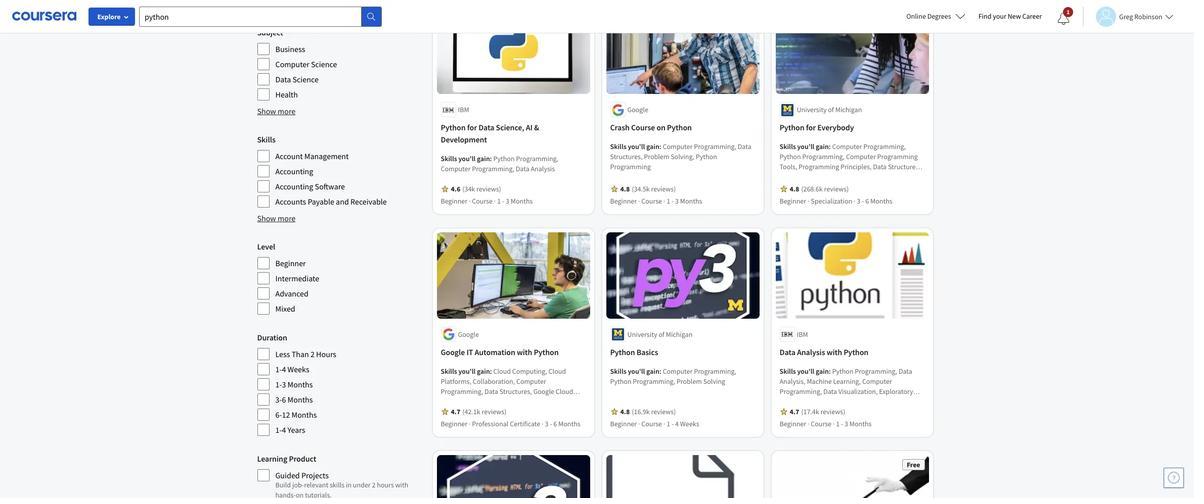 Task type: vqa. For each thing, say whether or not it's contained in the screenshot.
right Weeks
yes



Task type: describe. For each thing, give the bounding box(es) containing it.
& inside python programming, data analysis, machine learning, computer programming, data visualization, exploratory data analysis, general statistics, machine learning algorithms, plot (graphics), probability & statistics, regression
[[780, 418, 784, 427]]

skills group
[[257, 134, 423, 208]]

you'll for python basics
[[628, 367, 645, 376]]

programming inside 'computer programming, data structures, problem solving, python programming'
[[610, 163, 651, 172]]

4.8 (34.5k reviews)
[[620, 185, 676, 194]]

4.8 for everybody
[[790, 185, 799, 194]]

programming, up the 'visualization,'
[[855, 367, 897, 376]]

computer inside python programming, data analysis, machine learning, computer programming, data visualization, exploratory data analysis, general statistics, machine learning algorithms, plot (graphics), probability & statistics, regression
[[862, 377, 892, 386]]

google inside cloud computing, cloud platforms, collaboration, computer programming, data structures, google cloud platform, leadership and management, problem solving, python programming
[[533, 387, 554, 396]]

guided projects
[[275, 471, 329, 481]]

skills for google it automation with python
[[441, 367, 457, 376]]

skills inside group
[[257, 135, 275, 145]]

ibm for for
[[458, 105, 469, 115]]

· down 4.6 (34k reviews)
[[494, 197, 496, 206]]

4.6
[[451, 185, 460, 194]]

: down everybody
[[829, 142, 831, 151]]

degrees
[[927, 12, 951, 21]]

university of michigan for basics
[[627, 330, 692, 339]]

python basics link
[[610, 346, 755, 358]]

you'll for crash course on python
[[628, 142, 645, 151]]

programming, down basics
[[633, 377, 675, 386]]

crash course on python link
[[610, 122, 755, 134]]

python inside cloud computing, cloud platforms, collaboration, computer programming, data structures, google cloud platform, leadership and management, problem solving, python programming
[[466, 408, 487, 417]]

2 inside duration group
[[310, 349, 315, 360]]

months down (graphics),
[[850, 420, 872, 429]]

· down algorithms,
[[833, 420, 835, 429]]

0 horizontal spatial statistics,
[[785, 418, 814, 427]]

course for python for data science, ai & development
[[472, 197, 493, 206]]

leadership
[[470, 397, 502, 407]]

find
[[978, 12, 991, 21]]

beginner · course · 1 - 3 months for with
[[780, 420, 872, 429]]

everybody
[[817, 123, 854, 133]]

4.8 for on
[[620, 185, 630, 194]]

science,
[[496, 123, 524, 133]]

free
[[907, 461, 920, 470]]

4.8 (16.9k reviews)
[[620, 408, 676, 417]]

- right certificate
[[550, 420, 552, 429]]

software
[[315, 182, 345, 192]]

programming, inside cloud computing, cloud platforms, collaboration, computer programming, data structures, google cloud platform, leadership and management, problem solving, python programming
[[441, 387, 483, 396]]

data inside 'link'
[[780, 347, 795, 357]]

months down python programming, computer programming, data analysis at the left top of the page
[[511, 197, 533, 206]]

data inside subject group
[[275, 74, 291, 84]]

and inside skills group
[[336, 197, 349, 207]]

months up years
[[292, 410, 317, 420]]

hours
[[377, 481, 394, 490]]

programming, down ai
[[516, 154, 558, 164]]

more for health
[[278, 106, 295, 116]]

What do you want to learn? text field
[[139, 6, 362, 27]]

crash course on python
[[610, 123, 692, 133]]

specialization
[[811, 197, 852, 206]]

skills
[[330, 481, 344, 490]]

crash
[[610, 123, 630, 133]]

level
[[257, 242, 275, 252]]

accounting for accounting
[[275, 166, 313, 176]]

show for accounts payable and receivable
[[257, 213, 276, 224]]

skills you'll gain : for data analysis with python
[[780, 367, 832, 376]]

for for data
[[467, 123, 477, 133]]

3 inside duration group
[[282, 380, 286, 390]]

1 inside button
[[1066, 8, 1070, 16]]

· down (268.6k
[[808, 197, 809, 206]]

1-4 years
[[275, 425, 305, 435]]

python for data science, ai & development link
[[441, 122, 586, 146]]

python inside python for data science, ai & development
[[441, 123, 466, 133]]

4 for weeks
[[282, 365, 286, 375]]

automation
[[475, 347, 515, 357]]

duration group
[[257, 332, 423, 437]]

beginner inside level group
[[275, 258, 306, 269]]

1 for data analysis with python
[[836, 420, 840, 429]]

greg robinson button
[[1083, 6, 1173, 27]]

management,
[[517, 397, 557, 407]]

gain for python for data science, ai & development
[[477, 154, 490, 164]]

reviews) for data analysis with python
[[821, 408, 845, 417]]

and inside cloud computing, cloud platforms, collaboration, computer programming, data structures, google cloud platform, leadership and management, problem solving, python programming
[[504, 397, 515, 407]]

michigan for python for everybody
[[835, 105, 862, 115]]

subject
[[257, 27, 283, 37]]

platforms,
[[441, 377, 471, 386]]

beginner · course · 1 - 3 months for data
[[441, 197, 533, 206]]

beginner · course · 1 - 3 months for on
[[610, 197, 702, 206]]

beginner for python for everybody
[[780, 197, 806, 206]]

3 down plot
[[845, 420, 848, 429]]

general
[[822, 397, 845, 407]]

4.7 (17.4k reviews)
[[790, 408, 845, 417]]

python for data science, ai & development
[[441, 123, 539, 145]]

weeks inside duration group
[[288, 365, 309, 375]]

relevant
[[304, 481, 328, 490]]

course for python basics
[[641, 420, 662, 429]]

level group
[[257, 241, 423, 316]]

programming, up (17.4k
[[780, 387, 822, 396]]

- for python basics
[[672, 420, 674, 429]]

data inside cloud computing, cloud platforms, collaboration, computer programming, data structures, google cloud platform, leadership and management, problem solving, python programming
[[484, 387, 498, 396]]

probability
[[889, 408, 922, 417]]

1 button
[[1049, 7, 1078, 31]]

4.7 (42.1k reviews)
[[451, 408, 506, 417]]

reviews) for python for everybody
[[824, 185, 849, 194]]

guided
[[275, 471, 300, 481]]

new
[[1008, 12, 1021, 21]]

: for python for data science, ai & development
[[490, 154, 492, 164]]

account management
[[275, 151, 349, 161]]

skills you'll gain : for google it automation with python
[[441, 367, 493, 376]]

analysis inside data analysis with python 'link'
[[797, 347, 825, 357]]

build job-relevant skills in under 2 hours with hands-on tutorials.
[[275, 481, 408, 499]]

data analysis with python
[[780, 347, 868, 357]]

you'll for google it automation with python
[[458, 367, 476, 376]]

course for data analysis with python
[[811, 420, 831, 429]]

beginner · course · 1 - 4 weeks
[[610, 420, 699, 429]]

· down 4.8 (16.9k reviews) on the right of page
[[663, 420, 665, 429]]

· right certificate
[[542, 420, 543, 429]]

· down (16.9k
[[638, 420, 640, 429]]

help center image
[[1168, 472, 1180, 484]]

google left the it
[[441, 347, 465, 357]]

reviews) for python basics
[[651, 408, 676, 417]]

account
[[275, 151, 303, 161]]

0 vertical spatial statistics,
[[846, 397, 875, 407]]

projects
[[301, 471, 329, 481]]

cloud up the collaboration,
[[493, 367, 511, 376]]

computer programming, data structures, problem solving, python programming
[[610, 142, 751, 172]]

· right specialization
[[854, 197, 855, 206]]

4.8 (268.6k reviews)
[[790, 185, 849, 194]]

less
[[275, 349, 290, 360]]

problem for basics
[[677, 377, 702, 386]]

(graphics),
[[856, 408, 888, 417]]

6-12 months
[[275, 410, 317, 420]]

accounts payable and receivable
[[275, 197, 387, 207]]

1 horizontal spatial on
[[657, 123, 665, 133]]

programming, inside 'computer programming, data structures, problem solving, python programming'
[[694, 142, 736, 151]]

computer inside the computer programming, python programming, problem solving
[[663, 367, 693, 376]]

accounting software
[[275, 182, 345, 192]]

university for for
[[797, 105, 827, 115]]

python programming, data analysis, machine learning, computer programming, data visualization, exploratory data analysis, general statistics, machine learning algorithms, plot (graphics), probability & statistics, regression
[[780, 367, 922, 427]]

& inside python for data science, ai & development
[[534, 123, 539, 133]]

1- for 1-3 months
[[275, 380, 282, 390]]

1-3 months
[[275, 380, 313, 390]]

cloud up management, in the bottom of the page
[[556, 387, 573, 396]]

explore button
[[89, 8, 135, 26]]

beginner for data analysis with python
[[780, 420, 806, 429]]

gain for google it automation with python
[[477, 367, 490, 376]]

skills for data analysis with python
[[780, 367, 796, 376]]

online
[[906, 12, 926, 21]]

reviews) for crash course on python
[[651, 185, 676, 194]]

computer inside 'computer programming, data structures, problem solving, python programming'
[[663, 142, 693, 151]]

months up 3-6 months
[[288, 380, 313, 390]]

programming, up solving
[[694, 367, 736, 376]]

learning inside python programming, data analysis, machine learning, computer programming, data visualization, exploratory data analysis, general statistics, machine learning algorithms, plot (graphics), probability & statistics, regression
[[780, 408, 805, 417]]

google it automation with python link
[[441, 346, 586, 358]]

skills for crash course on python
[[610, 142, 626, 151]]

beginner for google it automation with python
[[441, 420, 467, 429]]

find your new career
[[978, 12, 1042, 21]]

online degrees button
[[898, 5, 973, 27]]

problem inside cloud computing, cloud platforms, collaboration, computer programming, data structures, google cloud platform, leadership and management, problem solving, python programming
[[559, 397, 584, 407]]

(42.1k
[[462, 408, 480, 417]]

programming, up 4.6 (34k reviews)
[[472, 165, 514, 174]]

solving, inside cloud computing, cloud platforms, collaboration, computer programming, data structures, google cloud platform, leadership and management, problem solving, python programming
[[441, 408, 464, 417]]

: for google it automation with python
[[490, 367, 492, 376]]

python for everybody link
[[780, 122, 925, 134]]

beginner for python basics
[[610, 420, 637, 429]]

3 right specialization
[[857, 197, 860, 206]]

google up the it
[[458, 330, 479, 339]]

1 horizontal spatial machine
[[876, 397, 901, 407]]

0 horizontal spatial machine
[[807, 377, 832, 386]]

(268.6k
[[801, 185, 823, 194]]

4 down 4.8 (16.9k reviews) on the right of page
[[675, 420, 679, 429]]

reviews) for python for data science, ai & development
[[476, 185, 501, 194]]

your
[[993, 12, 1006, 21]]

python inside 'link'
[[844, 347, 868, 357]]

(34.5k
[[632, 185, 650, 194]]

3 right certificate
[[545, 420, 548, 429]]

data analysis with python link
[[780, 346, 925, 358]]

plot
[[842, 408, 854, 417]]

- for data analysis with python
[[841, 420, 843, 429]]

development
[[441, 135, 487, 145]]

of for for
[[828, 105, 834, 115]]

· down (42.1k
[[469, 420, 471, 429]]

3 down python programming, computer programming, data analysis at the left top of the page
[[506, 197, 509, 206]]

show for health
[[257, 106, 276, 116]]

12
[[282, 410, 290, 420]]

you'll for python for data science, ai & development
[[458, 154, 476, 164]]

- for python for everybody
[[862, 197, 864, 206]]

4.8 left (16.9k
[[620, 408, 630, 417]]

course right crash
[[631, 123, 655, 133]]

with inside google it automation with python link
[[517, 347, 532, 357]]

beginner · professional certificate · 3 - 6 months
[[441, 420, 580, 429]]

gain down python for everybody
[[816, 142, 829, 151]]

show more button for accounts payable and receivable
[[257, 212, 295, 225]]

of for basics
[[659, 330, 664, 339]]

3 down 4.8 (34.5k reviews) on the top of page
[[675, 197, 679, 206]]

learning,
[[833, 377, 861, 386]]

greg
[[1119, 12, 1133, 21]]

payable
[[308, 197, 334, 207]]



Task type: locate. For each thing, give the bounding box(es) containing it.
on
[[657, 123, 665, 133], [296, 491, 304, 499]]

computer up 4.6
[[441, 165, 471, 174]]

1 vertical spatial accounting
[[275, 182, 313, 192]]

0 vertical spatial structures,
[[610, 152, 642, 162]]

1 for from the left
[[467, 123, 477, 133]]

2 4.7 from the left
[[790, 408, 799, 417]]

university of michigan
[[797, 105, 862, 115], [627, 330, 692, 339]]

reviews) right (34.5k
[[651, 185, 676, 194]]

gain for crash course on python
[[646, 142, 659, 151]]

1 down 4.8 (34.5k reviews) on the top of page
[[667, 197, 670, 206]]

machine
[[807, 377, 832, 386], [876, 397, 901, 407]]

4.6 (34k reviews)
[[451, 185, 501, 194]]

science
[[311, 59, 337, 69], [293, 74, 319, 84]]

problem
[[644, 152, 669, 162], [677, 377, 702, 386], [559, 397, 584, 407]]

accounting
[[275, 166, 313, 176], [275, 182, 313, 192]]

skills down python for everybody
[[780, 142, 796, 151]]

python basics
[[610, 347, 658, 357]]

1 horizontal spatial programming
[[610, 163, 651, 172]]

problem inside 'computer programming, data structures, problem solving, python programming'
[[644, 152, 669, 162]]

1 vertical spatial show more
[[257, 213, 295, 224]]

learning product
[[257, 454, 316, 464]]

1 horizontal spatial weeks
[[680, 420, 699, 429]]

advanced
[[275, 289, 308, 299]]

1 horizontal spatial with
[[517, 347, 532, 357]]

beginner down (42.1k
[[441, 420, 467, 429]]

6 down management, in the bottom of the page
[[553, 420, 557, 429]]

None search field
[[139, 6, 382, 27]]

solving,
[[671, 152, 694, 162], [441, 408, 464, 417]]

0 vertical spatial university
[[797, 105, 827, 115]]

accounting for accounting software
[[275, 182, 313, 192]]

2 horizontal spatial 6
[[865, 197, 869, 206]]

basics
[[637, 347, 658, 357]]

professional
[[472, 420, 508, 429]]

computer inside python programming, computer programming, data analysis
[[441, 165, 471, 174]]

structures, inside cloud computing, cloud platforms, collaboration, computer programming, data structures, google cloud platform, leadership and management, problem solving, python programming
[[500, 387, 532, 396]]

1- for 1-4 weeks
[[275, 365, 282, 375]]

computer inside cloud computing, cloud platforms, collaboration, computer programming, data structures, google cloud platform, leadership and management, problem solving, python programming
[[516, 377, 546, 386]]

for left everybody
[[806, 123, 816, 133]]

course down algorithms,
[[811, 420, 831, 429]]

1 vertical spatial weeks
[[680, 420, 699, 429]]

reviews) for google it automation with python
[[482, 408, 506, 417]]

0 vertical spatial more
[[278, 106, 295, 116]]

0 horizontal spatial university of michigan
[[627, 330, 692, 339]]

1 vertical spatial structures,
[[500, 387, 532, 396]]

greg robinson
[[1119, 12, 1162, 21]]

gain for data analysis with python
[[816, 367, 829, 376]]

beginner up intermediate
[[275, 258, 306, 269]]

university up python for everybody
[[797, 105, 827, 115]]

show down the health
[[257, 106, 276, 116]]

0 vertical spatial show more button
[[257, 105, 295, 117]]

(17.4k
[[801, 408, 819, 417]]

university of michigan up everybody
[[797, 105, 862, 115]]

0 horizontal spatial university
[[627, 330, 657, 339]]

under
[[353, 481, 371, 490]]

0 horizontal spatial structures,
[[500, 387, 532, 396]]

explore
[[97, 12, 121, 21]]

2 right 'than'
[[310, 349, 315, 360]]

0 vertical spatial analysis,
[[780, 377, 805, 386]]

2 accounting from the top
[[275, 182, 313, 192]]

2 1- from the top
[[275, 380, 282, 390]]

accounts
[[275, 197, 306, 207]]

0 vertical spatial on
[[657, 123, 665, 133]]

1- for 1-4 years
[[275, 425, 282, 435]]

cloud computing, cloud platforms, collaboration, computer programming, data structures, google cloud platform, leadership and management, problem solving, python programming
[[441, 367, 584, 417]]

0 horizontal spatial ibm
[[458, 105, 469, 115]]

0 horizontal spatial beginner · course · 1 - 3 months
[[441, 197, 533, 206]]

2 show more button from the top
[[257, 212, 295, 225]]

&
[[534, 123, 539, 133], [780, 418, 784, 427]]

- for python for data science, ai & development
[[502, 197, 504, 206]]

(16.9k
[[632, 408, 650, 417]]

show more for health
[[257, 106, 295, 116]]

0 horizontal spatial 6
[[282, 395, 286, 405]]

1 horizontal spatial analysis
[[797, 347, 825, 357]]

· down (17.4k
[[808, 420, 809, 429]]

show more down the health
[[257, 106, 295, 116]]

1 down 4.8 (16.9k reviews) on the right of page
[[667, 420, 670, 429]]

0 vertical spatial michigan
[[835, 105, 862, 115]]

1 for python for data science, ai & development
[[497, 197, 501, 206]]

science down computer science
[[293, 74, 319, 84]]

beginner down (34.5k
[[610, 197, 637, 206]]

: for crash course on python
[[659, 142, 661, 151]]

find your new career link
[[973, 10, 1047, 23]]

months right specialization
[[870, 197, 892, 206]]

course for crash course on python
[[641, 197, 662, 206]]

1 vertical spatial show more button
[[257, 212, 295, 225]]

skills you'll gain : for crash course on python
[[610, 142, 663, 151]]

data inside 'computer programming, data structures, problem solving, python programming'
[[738, 142, 751, 151]]

structures, inside 'computer programming, data structures, problem solving, python programming'
[[610, 152, 642, 162]]

for up development
[[467, 123, 477, 133]]

programming
[[610, 163, 651, 172], [489, 408, 529, 417]]

4.7
[[451, 408, 460, 417], [790, 408, 799, 417]]

1 vertical spatial programming
[[489, 408, 529, 417]]

science for computer science
[[311, 59, 337, 69]]

analysis
[[531, 165, 555, 174], [797, 347, 825, 357]]

weeks down 'than'
[[288, 365, 309, 375]]

1 vertical spatial problem
[[677, 377, 702, 386]]

1 accounting from the top
[[275, 166, 313, 176]]

0 horizontal spatial and
[[336, 197, 349, 207]]

0 horizontal spatial with
[[395, 481, 408, 490]]

skills for python for data science, ai & development
[[441, 154, 457, 164]]

platform,
[[441, 397, 468, 407]]

: down python basics link
[[659, 367, 661, 376]]

0 vertical spatial programming
[[610, 163, 651, 172]]

receivable
[[350, 197, 387, 207]]

1 vertical spatial 1-
[[275, 380, 282, 390]]

hours
[[316, 349, 336, 360]]

show up level
[[257, 213, 276, 224]]

ibm up development
[[458, 105, 469, 115]]

· down (34k
[[469, 197, 471, 206]]

0 vertical spatial analysis
[[531, 165, 555, 174]]

1 horizontal spatial for
[[806, 123, 816, 133]]

with inside build job-relevant skills in under 2 hours with hands-on tutorials.
[[395, 481, 408, 490]]

gain down crash course on python
[[646, 142, 659, 151]]

1 vertical spatial on
[[296, 491, 304, 499]]

0 vertical spatial accounting
[[275, 166, 313, 176]]

1 vertical spatial university
[[627, 330, 657, 339]]

3 1- from the top
[[275, 425, 282, 435]]

0 vertical spatial &
[[534, 123, 539, 133]]

1 for crash course on python
[[667, 197, 670, 206]]

1 vertical spatial 6
[[282, 395, 286, 405]]

0 vertical spatial of
[[828, 105, 834, 115]]

data inside python for data science, ai & development
[[478, 123, 494, 133]]

google up crash course on python
[[627, 105, 648, 115]]

product
[[289, 454, 316, 464]]

with right hours
[[395, 481, 408, 490]]

0 vertical spatial weeks
[[288, 365, 309, 375]]

solving
[[703, 377, 725, 386]]

it
[[466, 347, 473, 357]]

1 vertical spatial university of michigan
[[627, 330, 692, 339]]

you'll down python for everybody
[[797, 142, 814, 151]]

0 horizontal spatial michigan
[[666, 330, 692, 339]]

4.7 left (17.4k
[[790, 408, 799, 417]]

4 left years
[[282, 425, 286, 435]]

python inside the computer programming, python programming, problem solving
[[610, 377, 631, 386]]

robinson
[[1134, 12, 1162, 21]]

0 horizontal spatial analysis
[[531, 165, 555, 174]]

3-6 months
[[275, 395, 313, 405]]

1 horizontal spatial university
[[797, 105, 827, 115]]

programming, down crash course on python link
[[694, 142, 736, 151]]

ai
[[526, 123, 533, 133]]

2 show from the top
[[257, 213, 276, 224]]

· down 4.8 (34.5k reviews) on the top of page
[[663, 197, 665, 206]]

problem for course
[[644, 152, 669, 162]]

visualization,
[[838, 387, 878, 396]]

1 horizontal spatial university of michigan
[[797, 105, 862, 115]]

0 vertical spatial problem
[[644, 152, 669, 162]]

programming, down platforms,
[[441, 387, 483, 396]]

1 horizontal spatial &
[[780, 418, 784, 427]]

on up 'computer programming, data structures, problem solving, python programming'
[[657, 123, 665, 133]]

1 4.7 from the left
[[451, 408, 460, 417]]

1 vertical spatial analysis,
[[795, 397, 820, 407]]

beginner down (17.4k
[[780, 420, 806, 429]]

2 horizontal spatial beginner · course · 1 - 3 months
[[780, 420, 872, 429]]

mixed
[[275, 304, 295, 314]]

health
[[275, 90, 298, 100]]

more for accounts payable and receivable
[[278, 213, 295, 224]]

learning inside group
[[257, 454, 287, 464]]

data inside python programming, computer programming, data analysis
[[516, 165, 529, 174]]

1-4 weeks
[[275, 365, 309, 375]]

gain down python for data science, ai & development
[[477, 154, 490, 164]]

with inside data analysis with python 'link'
[[827, 347, 842, 357]]

and up 'beginner · professional certificate · 3 - 6 months'
[[504, 397, 515, 407]]

career
[[1022, 12, 1042, 21]]

show more for accounts payable and receivable
[[257, 213, 295, 224]]

ibm up 'data analysis with python'
[[797, 330, 808, 339]]

ibm for analysis
[[797, 330, 808, 339]]

1 horizontal spatial solving,
[[671, 152, 694, 162]]

1 horizontal spatial 6
[[553, 420, 557, 429]]

1 vertical spatial statistics,
[[785, 418, 814, 427]]

for inside python for data science, ai & development
[[467, 123, 477, 133]]

2 horizontal spatial with
[[827, 347, 842, 357]]

computer inside subject group
[[275, 59, 309, 69]]

0 vertical spatial machine
[[807, 377, 832, 386]]

:
[[659, 142, 661, 151], [829, 142, 831, 151], [490, 154, 492, 164], [490, 367, 492, 376], [659, 367, 661, 376], [829, 367, 831, 376]]

michigan for python basics
[[666, 330, 692, 339]]

1 vertical spatial more
[[278, 213, 295, 224]]

1 vertical spatial machine
[[876, 397, 901, 407]]

(34k
[[462, 185, 475, 194]]

-
[[502, 197, 504, 206], [672, 197, 674, 206], [862, 197, 864, 206], [550, 420, 552, 429], [672, 420, 674, 429], [841, 420, 843, 429]]

0 horizontal spatial solving,
[[441, 408, 464, 417]]

python inside 'computer programming, data structures, problem solving, python programming'
[[696, 152, 717, 162]]

algorithms,
[[807, 408, 841, 417]]

beginner down (16.9k
[[610, 420, 637, 429]]

1 vertical spatial show
[[257, 213, 276, 224]]

python programming, computer programming, data analysis
[[441, 154, 558, 174]]

regression
[[815, 418, 847, 427]]

1 horizontal spatial beginner · course · 1 - 3 months
[[610, 197, 702, 206]]

for for everybody
[[806, 123, 816, 133]]

1 horizontal spatial learning
[[780, 408, 805, 417]]

beginner down 4.6
[[441, 197, 467, 206]]

0 vertical spatial ibm
[[458, 105, 469, 115]]

: up the collaboration,
[[490, 367, 492, 376]]

collaboration,
[[473, 377, 515, 386]]

python inside python programming, data analysis, machine learning, computer programming, data visualization, exploratory data analysis, general statistics, machine learning algorithms, plot (graphics), probability & statistics, regression
[[832, 367, 853, 376]]

structures, up management, in the bottom of the page
[[500, 387, 532, 396]]

data science
[[275, 74, 319, 84]]

0 horizontal spatial of
[[659, 330, 664, 339]]

python
[[441, 123, 466, 133], [667, 123, 692, 133], [780, 123, 804, 133], [696, 152, 717, 162], [493, 154, 515, 164], [534, 347, 559, 357], [610, 347, 635, 357], [844, 347, 868, 357], [832, 367, 853, 376], [610, 377, 631, 386], [466, 408, 487, 417]]

1
[[1066, 8, 1070, 16], [497, 197, 501, 206], [667, 197, 670, 206], [667, 420, 670, 429], [836, 420, 840, 429]]

management
[[304, 151, 349, 161]]

1 horizontal spatial structures,
[[610, 152, 642, 162]]

0 horizontal spatial on
[[296, 491, 304, 499]]

skills for python basics
[[610, 367, 626, 376]]

2 more from the top
[[278, 213, 295, 224]]

1 vertical spatial ibm
[[797, 330, 808, 339]]

computer down crash course on python link
[[663, 142, 693, 151]]

1 vertical spatial 2
[[372, 481, 375, 490]]

1 vertical spatial and
[[504, 397, 515, 407]]

beginner for crash course on python
[[610, 197, 637, 206]]

programming inside cloud computing, cloud platforms, collaboration, computer programming, data structures, google cloud platform, leadership and management, problem solving, python programming
[[489, 408, 529, 417]]

learning
[[780, 408, 805, 417], [257, 454, 287, 464]]

- for crash course on python
[[672, 197, 674, 206]]

gain up the collaboration,
[[477, 367, 490, 376]]

online degrees
[[906, 12, 951, 21]]

2 show more from the top
[[257, 213, 295, 224]]

2 vertical spatial problem
[[559, 397, 584, 407]]

skills you'll gain : for python basics
[[610, 367, 663, 376]]

business
[[275, 44, 305, 54]]

coursera image
[[12, 8, 76, 24]]

: for data analysis with python
[[829, 367, 831, 376]]

reviews)
[[476, 185, 501, 194], [651, 185, 676, 194], [824, 185, 849, 194], [482, 408, 506, 417], [651, 408, 676, 417], [821, 408, 845, 417]]

months down 'computer programming, data structures, problem solving, python programming'
[[680, 197, 702, 206]]

for
[[467, 123, 477, 133], [806, 123, 816, 133]]

: down 'data analysis with python'
[[829, 367, 831, 376]]

months right certificate
[[558, 420, 580, 429]]

0 horizontal spatial &
[[534, 123, 539, 133]]

1 horizontal spatial statistics,
[[846, 397, 875, 407]]

programming,
[[694, 142, 736, 151], [516, 154, 558, 164], [472, 165, 514, 174], [694, 367, 736, 376], [855, 367, 897, 376], [633, 377, 675, 386], [441, 387, 483, 396], [780, 387, 822, 396]]

university of michigan up basics
[[627, 330, 692, 339]]

skills you'll gain : down development
[[441, 154, 493, 164]]

0 vertical spatial 2
[[310, 349, 315, 360]]

gain for python basics
[[646, 367, 659, 376]]

skills you'll gain : down python for everybody
[[780, 142, 832, 151]]

1 show more from the top
[[257, 106, 295, 116]]

3-
[[275, 395, 282, 405]]

university for basics
[[627, 330, 657, 339]]

& left regression at the right of the page
[[780, 418, 784, 427]]

0 vertical spatial learning
[[780, 408, 805, 417]]

months
[[511, 197, 533, 206], [680, 197, 702, 206], [870, 197, 892, 206], [288, 380, 313, 390], [288, 395, 313, 405], [292, 410, 317, 420], [558, 420, 580, 429], [850, 420, 872, 429]]

python inside python programming, computer programming, data analysis
[[493, 154, 515, 164]]

gain down 'data analysis with python'
[[816, 367, 829, 376]]

2 for from the left
[[806, 123, 816, 133]]

certificate
[[510, 420, 540, 429]]

you'll down development
[[458, 154, 476, 164]]

1 show more button from the top
[[257, 105, 295, 117]]

weeks
[[288, 365, 309, 375], [680, 420, 699, 429]]

1 show from the top
[[257, 106, 276, 116]]

1 horizontal spatial of
[[828, 105, 834, 115]]

duration
[[257, 333, 287, 343]]

0 vertical spatial solving,
[[671, 152, 694, 162]]

show more button down accounts
[[257, 212, 295, 225]]

0 horizontal spatial programming
[[489, 408, 529, 417]]

0 vertical spatial 1-
[[275, 365, 282, 375]]

1 vertical spatial analysis
[[797, 347, 825, 357]]

you'll for data analysis with python
[[797, 367, 814, 376]]

4.7 for data
[[790, 408, 799, 417]]

0 vertical spatial show more
[[257, 106, 295, 116]]

job-
[[292, 481, 304, 490]]

2 vertical spatial 1-
[[275, 425, 282, 435]]

computer down business
[[275, 59, 309, 69]]

computer down python basics link
[[663, 367, 693, 376]]

months up the 6-12 months
[[288, 395, 313, 405]]

1 horizontal spatial michigan
[[835, 105, 862, 115]]

years
[[288, 425, 305, 435]]

1- up 3-
[[275, 380, 282, 390]]

solving, down crash course on python link
[[671, 152, 694, 162]]

michigan up python basics link
[[666, 330, 692, 339]]

solving, inside 'computer programming, data structures, problem solving, python programming'
[[671, 152, 694, 162]]

reviews) down general
[[821, 408, 845, 417]]

- down 4.8 (34.5k reviews) on the top of page
[[672, 197, 674, 206]]

skills up account
[[257, 135, 275, 145]]

2 left hours
[[372, 481, 375, 490]]

analysis inside python programming, computer programming, data analysis
[[531, 165, 555, 174]]

2 vertical spatial 6
[[553, 420, 557, 429]]

4.7 for google
[[451, 408, 460, 417]]

1 down 4.6 (34k reviews)
[[497, 197, 501, 206]]

beginner · specialization · 3 - 6 months
[[780, 197, 892, 206]]

1 vertical spatial science
[[293, 74, 319, 84]]

1 vertical spatial solving,
[[441, 408, 464, 417]]

beginner · course · 1 - 3 months
[[441, 197, 533, 206], [610, 197, 702, 206], [780, 420, 872, 429]]

0 vertical spatial science
[[311, 59, 337, 69]]

3 up 3-
[[282, 380, 286, 390]]

1 vertical spatial &
[[780, 418, 784, 427]]

6
[[865, 197, 869, 206], [282, 395, 286, 405], [553, 420, 557, 429]]

computer science
[[275, 59, 337, 69]]

show more button for health
[[257, 105, 295, 117]]

0 vertical spatial and
[[336, 197, 349, 207]]

cloud right computing,
[[548, 367, 566, 376]]

show
[[257, 106, 276, 116], [257, 213, 276, 224]]

1 vertical spatial michigan
[[666, 330, 692, 339]]

course down 4.8 (16.9k reviews) on the right of page
[[641, 420, 662, 429]]

1 horizontal spatial ibm
[[797, 330, 808, 339]]

0 horizontal spatial problem
[[559, 397, 584, 407]]

0 vertical spatial 6
[[865, 197, 869, 206]]

you'll up platforms,
[[458, 367, 476, 376]]

1 vertical spatial of
[[659, 330, 664, 339]]

accounting up accounts
[[275, 182, 313, 192]]

show notifications image
[[1057, 13, 1070, 25]]

skills
[[257, 135, 275, 145], [610, 142, 626, 151], [780, 142, 796, 151], [441, 154, 457, 164], [441, 367, 457, 376], [610, 367, 626, 376], [780, 367, 796, 376]]

· down (34.5k
[[638, 197, 640, 206]]

less than 2 hours
[[275, 349, 336, 360]]

subject group
[[257, 26, 423, 101]]

6-
[[275, 410, 282, 420]]

2 horizontal spatial problem
[[677, 377, 702, 386]]

0 horizontal spatial learning
[[257, 454, 287, 464]]

: for python basics
[[659, 367, 661, 376]]

1 more from the top
[[278, 106, 295, 116]]

statistics, down the 'visualization,'
[[846, 397, 875, 407]]

0 vertical spatial university of michigan
[[797, 105, 862, 115]]

solving, down platform,
[[441, 408, 464, 417]]

1 right career
[[1066, 8, 1070, 16]]

1 for python basics
[[667, 420, 670, 429]]

2 inside build job-relevant skills in under 2 hours with hands-on tutorials.
[[372, 481, 375, 490]]

4 for years
[[282, 425, 286, 435]]

beginner · course · 1 - 3 months down algorithms,
[[780, 420, 872, 429]]

1 horizontal spatial and
[[504, 397, 515, 407]]

computer programming, python programming, problem solving
[[610, 367, 736, 386]]

google up management, in the bottom of the page
[[533, 387, 554, 396]]

reviews) right (34k
[[476, 185, 501, 194]]

problem inside the computer programming, python programming, problem solving
[[677, 377, 702, 386]]

university of michigan for for
[[797, 105, 862, 115]]

skills you'll gain : for python for data science, ai & development
[[441, 154, 493, 164]]

computing,
[[512, 367, 547, 376]]

beginner
[[441, 197, 467, 206], [610, 197, 637, 206], [780, 197, 806, 206], [275, 258, 306, 269], [441, 420, 467, 429], [610, 420, 637, 429], [780, 420, 806, 429]]

skills up platforms,
[[441, 367, 457, 376]]

and down software
[[336, 197, 349, 207]]

6 inside duration group
[[282, 395, 286, 405]]

beginner for python for data science, ai & development
[[441, 197, 467, 206]]

0 horizontal spatial for
[[467, 123, 477, 133]]

1 down algorithms,
[[836, 420, 840, 429]]

on inside build job-relevant skills in under 2 hours with hands-on tutorials.
[[296, 491, 304, 499]]

0 horizontal spatial 2
[[310, 349, 315, 360]]

1 horizontal spatial 2
[[372, 481, 375, 490]]

build
[[275, 481, 291, 490]]

science for data science
[[293, 74, 319, 84]]

science up data science
[[311, 59, 337, 69]]

learning product group
[[257, 453, 423, 499]]

1 1- from the top
[[275, 365, 282, 375]]



